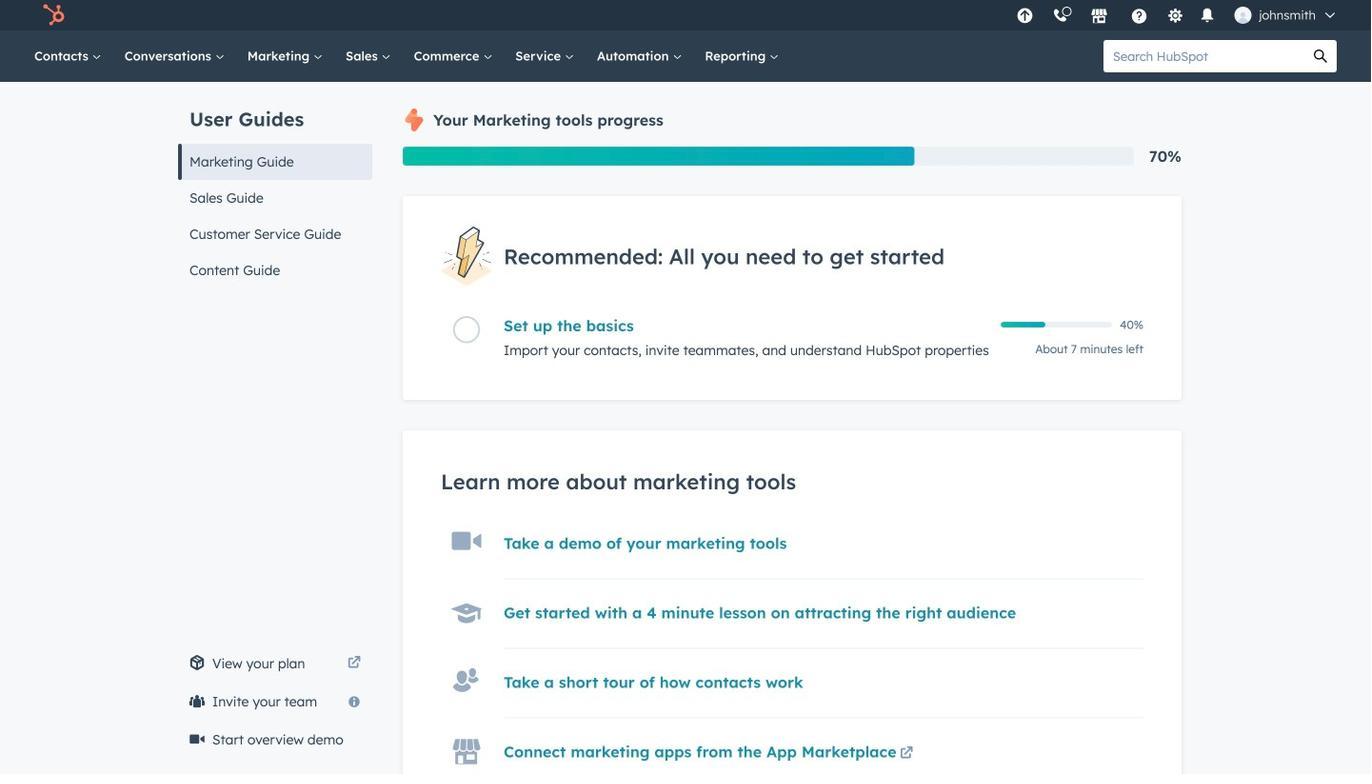 Task type: describe. For each thing, give the bounding box(es) containing it.
[object object] complete progress bar
[[1001, 322, 1045, 328]]

2 link opens in a new window image from the top
[[348, 657, 361, 670]]

1 link opens in a new window image from the top
[[900, 743, 913, 766]]

marketplaces image
[[1090, 9, 1108, 26]]

john smith image
[[1234, 7, 1251, 24]]

Search HubSpot search field
[[1104, 40, 1304, 72]]

2 link opens in a new window image from the top
[[900, 748, 913, 761]]



Task type: locate. For each thing, give the bounding box(es) containing it.
progress bar
[[403, 147, 915, 166]]

user guides element
[[178, 82, 372, 288]]

link opens in a new window image
[[348, 652, 361, 675], [348, 657, 361, 670]]

menu
[[1007, 0, 1348, 30]]

1 link opens in a new window image from the top
[[348, 652, 361, 675]]

link opens in a new window image
[[900, 743, 913, 766], [900, 748, 913, 761]]



Task type: vqa. For each thing, say whether or not it's contained in the screenshot.
User Guides element
yes



